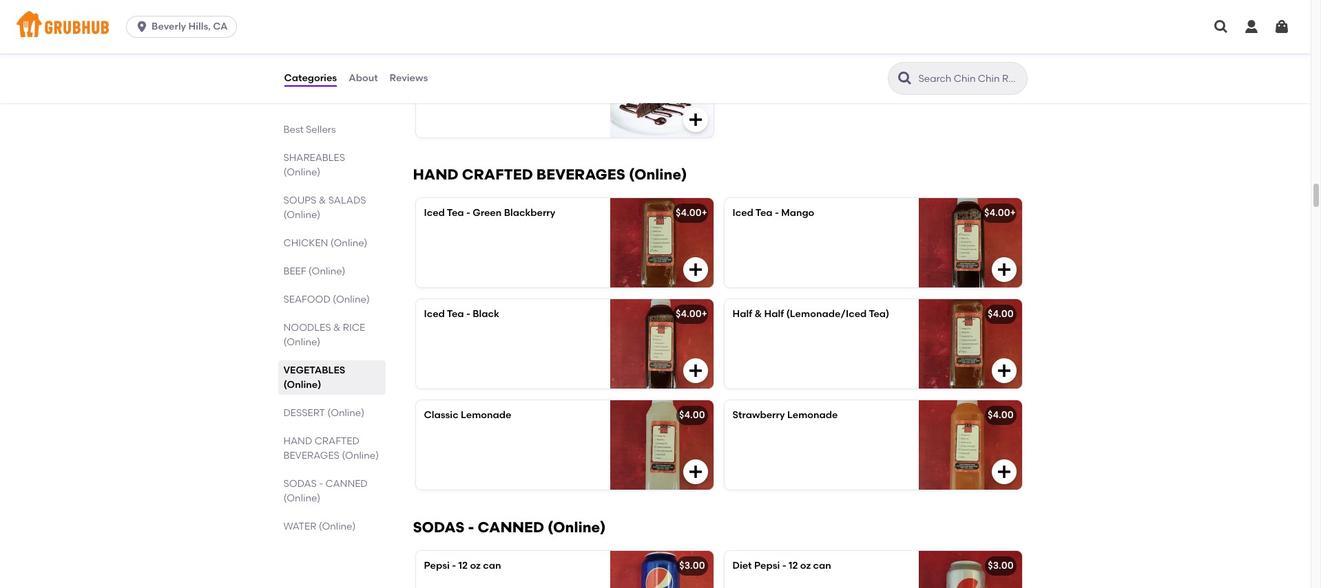 Task type: vqa. For each thing, say whether or not it's contained in the screenshot.
4 on the top of page
no



Task type: describe. For each thing, give the bounding box(es) containing it.
dessert (online)
[[283, 408, 364, 419]]

(online) inside noodles & rice (online)
[[283, 337, 320, 349]]

seafood
[[283, 294, 330, 306]]

1 horizontal spatial sodas - canned (online)
[[413, 520, 606, 537]]

svg image inside beverly hills, ca button
[[135, 20, 149, 34]]

$4.00 + for iced tea - mango
[[676, 208, 707, 219]]

iced tea - black image
[[610, 300, 713, 389]]

noodles
[[283, 322, 331, 334]]

2 half from the left
[[764, 309, 784, 320]]

tea for black
[[447, 309, 464, 320]]

2 12 from the left
[[789, 561, 798, 573]]

best
[[283, 124, 304, 136]]

slice
[[502, 57, 525, 69]]

salads
[[328, 195, 366, 207]]

2 can from the left
[[813, 561, 831, 573]]

iced tea - green blackberry
[[424, 208, 555, 219]]

(lemonade/iced
[[786, 309, 867, 320]]

beverly hills, ca
[[152, 21, 228, 32]]

$10.50
[[676, 57, 705, 69]]

& for half
[[754, 309, 762, 320]]

beverly
[[152, 21, 186, 32]]

chocolate
[[424, 57, 474, 69]]

svg image for half & half (lemonade/iced tea)
[[996, 363, 1012, 380]]

chicken (online)
[[283, 238, 367, 249]]

lemonade for classic lemonade
[[461, 410, 511, 422]]

vegetables (online)
[[283, 365, 345, 391]]

beef
[[283, 266, 306, 278]]

0 vertical spatial hand crafted beverages (online)
[[413, 166, 687, 183]]

sellers
[[306, 124, 336, 136]]

1 vertical spatial canned
[[478, 520, 544, 537]]

$3.00 for pepsi - 12 oz can
[[679, 561, 705, 573]]

categories
[[284, 72, 337, 84]]

Search Chin Chin Restaurant search field
[[917, 72, 1022, 85]]

- inside 'sodas - canned (online)'
[[319, 479, 323, 490]]

1 12 from the left
[[458, 561, 468, 573]]

half & half (lemonade/iced tea)
[[732, 309, 889, 320]]

chicken
[[283, 238, 328, 249]]

green
[[473, 208, 502, 219]]

$4.00 + for half & half (lemonade/iced tea)
[[676, 309, 707, 320]]

water (online)
[[283, 521, 356, 533]]

iced for iced tea - mango
[[732, 208, 753, 219]]

conscious
[[526, 77, 572, 89]]

strawberry lemonade image
[[918, 401, 1022, 491]]

rice
[[343, 322, 365, 334]]

shareables
[[283, 152, 345, 164]]

black
[[473, 309, 499, 320]]

diet
[[732, 561, 752, 573]]

tea)
[[869, 309, 889, 320]]

+ for iced tea - mango
[[701, 208, 707, 219]]

(online) inside hand crafted beverages (online)
[[342, 450, 379, 462]]

beef (online)
[[283, 266, 345, 278]]

and
[[466, 77, 485, 89]]



Task type: locate. For each thing, give the bounding box(es) containing it.
beverages up blackberry
[[536, 166, 625, 183]]

pepsi - 12 oz can
[[424, 561, 501, 573]]

half & half (lemonade/iced tea) image
[[918, 300, 1022, 389]]

1 half from the left
[[732, 309, 752, 320]]

tea left green
[[447, 208, 464, 219]]

diet pepsi -  12 oz can image
[[918, 552, 1022, 589]]

ca
[[213, 21, 228, 32]]

1 horizontal spatial hand crafted beverages (online)
[[413, 166, 687, 183]]

iced for iced tea - green blackberry
[[424, 208, 445, 219]]

0 horizontal spatial 12
[[458, 561, 468, 573]]

best sellers
[[283, 124, 336, 136]]

0 vertical spatial &
[[319, 195, 326, 207]]

1 horizontal spatial beverages
[[536, 166, 625, 183]]

classic
[[424, 410, 458, 422]]

sodas up water
[[283, 479, 317, 490]]

0 horizontal spatial &
[[319, 195, 326, 207]]

beverages
[[536, 166, 625, 183], [283, 450, 340, 462]]

0 horizontal spatial hand
[[283, 436, 312, 448]]

hand down dessert
[[283, 436, 312, 448]]

torte
[[476, 57, 500, 69]]

hills,
[[188, 21, 211, 32]]

0 horizontal spatial oz
[[470, 561, 481, 573]]

1 horizontal spatial 12
[[789, 561, 798, 573]]

iced tea - black
[[424, 309, 499, 320]]

noodles & rice (online)
[[283, 322, 365, 349]]

svg image
[[1213, 19, 1229, 35], [687, 112, 704, 128], [996, 262, 1012, 278], [687, 363, 704, 380], [996, 363, 1012, 380], [687, 464, 704, 481]]

chocolate torte slice
[[424, 57, 525, 69]]

(online) inside shareables (online)
[[283, 167, 320, 178]]

0 horizontal spatial crafted
[[314, 436, 359, 448]]

1 can from the left
[[483, 561, 501, 573]]

$4.00 +
[[676, 208, 707, 219], [984, 208, 1016, 219], [676, 309, 707, 320]]

& for noodles
[[333, 322, 341, 334]]

classic lemonade image
[[610, 401, 713, 491]]

oz
[[470, 561, 481, 573], [800, 561, 811, 573]]

0 horizontal spatial can
[[483, 561, 501, 573]]

0 horizontal spatial half
[[732, 309, 752, 320]]

1 $3.00 from the left
[[679, 561, 705, 573]]

crafted up "iced tea - green blackberry" on the left top
[[462, 166, 533, 183]]

1 horizontal spatial can
[[813, 561, 831, 573]]

beverages inside hand crafted beverages (online)
[[283, 450, 340, 462]]

-
[[519, 77, 523, 89], [466, 208, 470, 219], [775, 208, 779, 219], [466, 309, 470, 320], [319, 479, 323, 490], [468, 520, 474, 537], [452, 561, 456, 573], [782, 561, 786, 573]]

iced tea - mango image
[[918, 199, 1022, 288]]

seafood (online)
[[283, 294, 370, 306]]

(online) inside vegetables (online)
[[283, 379, 321, 391]]

sodas - canned (online)
[[283, 479, 368, 505], [413, 520, 606, 537]]

gluten
[[487, 77, 517, 89]]

1 vertical spatial hand
[[283, 436, 312, 448]]

canned up pepsi - 12 oz can
[[478, 520, 544, 537]]

& inside noodles & rice (online)
[[333, 322, 341, 334]]

tea
[[447, 208, 464, 219], [755, 208, 772, 219], [447, 309, 464, 320]]

1 horizontal spatial half
[[764, 309, 784, 320]]

1 vertical spatial sodas - canned (online)
[[413, 520, 606, 537]]

pepsi - 12 oz can image
[[610, 552, 713, 589]]

crafted
[[462, 166, 533, 183], [314, 436, 359, 448]]

1 horizontal spatial hand
[[413, 166, 458, 183]]

dessert
[[283, 408, 325, 419]]

1 horizontal spatial crafted
[[462, 166, 533, 183]]

chocolate torte slice image
[[610, 48, 713, 138]]

0 vertical spatial beverages
[[536, 166, 625, 183]]

0 horizontal spatial $3.00
[[679, 561, 705, 573]]

sodas inside 'sodas - canned (online)'
[[283, 479, 317, 490]]

1 vertical spatial hand crafted beverages (online)
[[283, 436, 379, 462]]

strawberry
[[732, 410, 785, 422]]

1 vertical spatial &
[[754, 309, 762, 320]]

svg image inside main navigation navigation
[[1213, 19, 1229, 35]]

pepsi
[[424, 561, 450, 573], [754, 561, 780, 573]]

main navigation navigation
[[0, 0, 1311, 54]]

0 horizontal spatial canned
[[325, 479, 368, 490]]

$4.00
[[676, 208, 701, 219], [984, 208, 1010, 219], [676, 309, 701, 320], [988, 309, 1013, 320], [679, 410, 705, 422], [988, 410, 1013, 422]]

beverages down dessert
[[283, 450, 340, 462]]

canned up water (online)
[[325, 479, 368, 490]]

iced tea - green blackberry image
[[610, 199, 713, 288]]

hand crafted beverages (online)
[[413, 166, 687, 183], [283, 436, 379, 462]]

iced for iced tea - black
[[424, 309, 445, 320]]

2 horizontal spatial &
[[754, 309, 762, 320]]

lemonade right classic
[[461, 410, 511, 422]]

1 vertical spatial sodas
[[413, 520, 465, 537]]

2 oz from the left
[[800, 561, 811, 573]]

tea left mango
[[755, 208, 772, 219]]

1 horizontal spatial lemonade
[[787, 410, 838, 422]]

strawberry lemonade
[[732, 410, 838, 422]]

0 horizontal spatial pepsi
[[424, 561, 450, 573]]

soups
[[283, 195, 316, 207]]

12
[[458, 561, 468, 573], [789, 561, 798, 573]]

& right soups
[[319, 195, 326, 207]]

+
[[701, 208, 707, 219], [1010, 208, 1016, 219], [701, 309, 707, 320]]

1 horizontal spatial $3.00
[[988, 561, 1013, 573]]

(online)
[[629, 166, 687, 183], [283, 167, 320, 178], [283, 209, 320, 221], [330, 238, 367, 249], [308, 266, 345, 278], [333, 294, 370, 306], [283, 337, 320, 349], [283, 379, 321, 391], [327, 408, 364, 419], [342, 450, 379, 462], [283, 493, 320, 505], [548, 520, 606, 537], [319, 521, 356, 533]]

tea for green
[[447, 208, 464, 219]]

& left rice
[[333, 322, 341, 334]]

1 vertical spatial crafted
[[314, 436, 359, 448]]

svg image for classic lemonade
[[687, 464, 704, 481]]

iced left mango
[[732, 208, 753, 219]]

soups & salads (online)
[[283, 195, 366, 221]]

diet pepsi -  12 oz can
[[732, 561, 831, 573]]

iced left the black
[[424, 309, 445, 320]]

sodas up pepsi - 12 oz can
[[413, 520, 465, 537]]

1 lemonade from the left
[[461, 410, 511, 422]]

lemonade
[[461, 410, 511, 422], [787, 410, 838, 422]]

0 horizontal spatial sodas
[[283, 479, 317, 490]]

about
[[349, 72, 378, 84]]

shareables (online)
[[283, 152, 345, 178]]

& for soups
[[319, 195, 326, 207]]

1 oz from the left
[[470, 561, 481, 573]]

classic lemonade
[[424, 410, 511, 422]]

(online) inside soups & salads (online)
[[283, 209, 320, 221]]

hand crafted beverages (online) up blackberry
[[413, 166, 687, 183]]

0 vertical spatial crafted
[[462, 166, 533, 183]]

hand inside hand crafted beverages (online)
[[283, 436, 312, 448]]

lemonade for strawberry lemonade
[[787, 410, 838, 422]]

2 $3.00 from the left
[[988, 561, 1013, 573]]

flourless and gluten - conscious
[[424, 77, 572, 89]]

hand up "iced tea - green blackberry" on the left top
[[413, 166, 458, 183]]

2 lemonade from the left
[[787, 410, 838, 422]]

svg image for iced tea - black
[[687, 363, 704, 380]]

0 vertical spatial canned
[[325, 479, 368, 490]]

reviews
[[390, 72, 428, 84]]

(online) inside 'sodas - canned (online)'
[[283, 493, 320, 505]]

vegetables
[[283, 365, 345, 377]]

svg image for iced tea - mango
[[996, 262, 1012, 278]]

0 vertical spatial hand
[[413, 166, 458, 183]]

1 horizontal spatial canned
[[478, 520, 544, 537]]

sodas - canned (online) up water (online)
[[283, 479, 368, 505]]

+ for half & half (lemonade/iced tea)
[[701, 309, 707, 320]]

about button
[[348, 54, 379, 103]]

iced tea - mango
[[732, 208, 814, 219]]

0 horizontal spatial sodas - canned (online)
[[283, 479, 368, 505]]

$3.00 for diet pepsi -  12 oz can
[[988, 561, 1013, 573]]

0 horizontal spatial beverages
[[283, 450, 340, 462]]

reviews button
[[389, 54, 429, 103]]

0 horizontal spatial lemonade
[[461, 410, 511, 422]]

tea left the black
[[447, 309, 464, 320]]

1 vertical spatial beverages
[[283, 450, 340, 462]]

1 horizontal spatial oz
[[800, 561, 811, 573]]

categories button
[[283, 54, 338, 103]]

can
[[483, 561, 501, 573], [813, 561, 831, 573]]

1 pepsi from the left
[[424, 561, 450, 573]]

&
[[319, 195, 326, 207], [754, 309, 762, 320], [333, 322, 341, 334]]

hand
[[413, 166, 458, 183], [283, 436, 312, 448]]

2 pepsi from the left
[[754, 561, 780, 573]]

lemonade right strawberry
[[787, 410, 838, 422]]

water
[[283, 521, 316, 533]]

blackberry
[[504, 208, 555, 219]]

sodas
[[283, 479, 317, 490], [413, 520, 465, 537]]

0 vertical spatial sodas - canned (online)
[[283, 479, 368, 505]]

iced left green
[[424, 208, 445, 219]]

flourless
[[424, 77, 464, 89]]

sodas - canned (online) up pepsi - 12 oz can
[[413, 520, 606, 537]]

& left (lemonade/iced
[[754, 309, 762, 320]]

& inside soups & salads (online)
[[319, 195, 326, 207]]

$3.00
[[679, 561, 705, 573], [988, 561, 1013, 573]]

1 horizontal spatial &
[[333, 322, 341, 334]]

svg image
[[1243, 19, 1260, 35], [1273, 19, 1290, 35], [135, 20, 149, 34], [687, 262, 704, 278], [996, 464, 1012, 481]]

tea for mango
[[755, 208, 772, 219]]

1 horizontal spatial sodas
[[413, 520, 465, 537]]

canned
[[325, 479, 368, 490], [478, 520, 544, 537]]

0 horizontal spatial hand crafted beverages (online)
[[283, 436, 379, 462]]

search icon image
[[896, 70, 913, 87]]

1 horizontal spatial pepsi
[[754, 561, 780, 573]]

2 vertical spatial &
[[333, 322, 341, 334]]

iced
[[424, 208, 445, 219], [732, 208, 753, 219], [424, 309, 445, 320]]

0 vertical spatial sodas
[[283, 479, 317, 490]]

half
[[732, 309, 752, 320], [764, 309, 784, 320]]

mango
[[781, 208, 814, 219]]

hand crafted beverages (online) down "dessert (online)"
[[283, 436, 379, 462]]

beverly hills, ca button
[[126, 16, 242, 38]]

crafted down "dessert (online)"
[[314, 436, 359, 448]]



